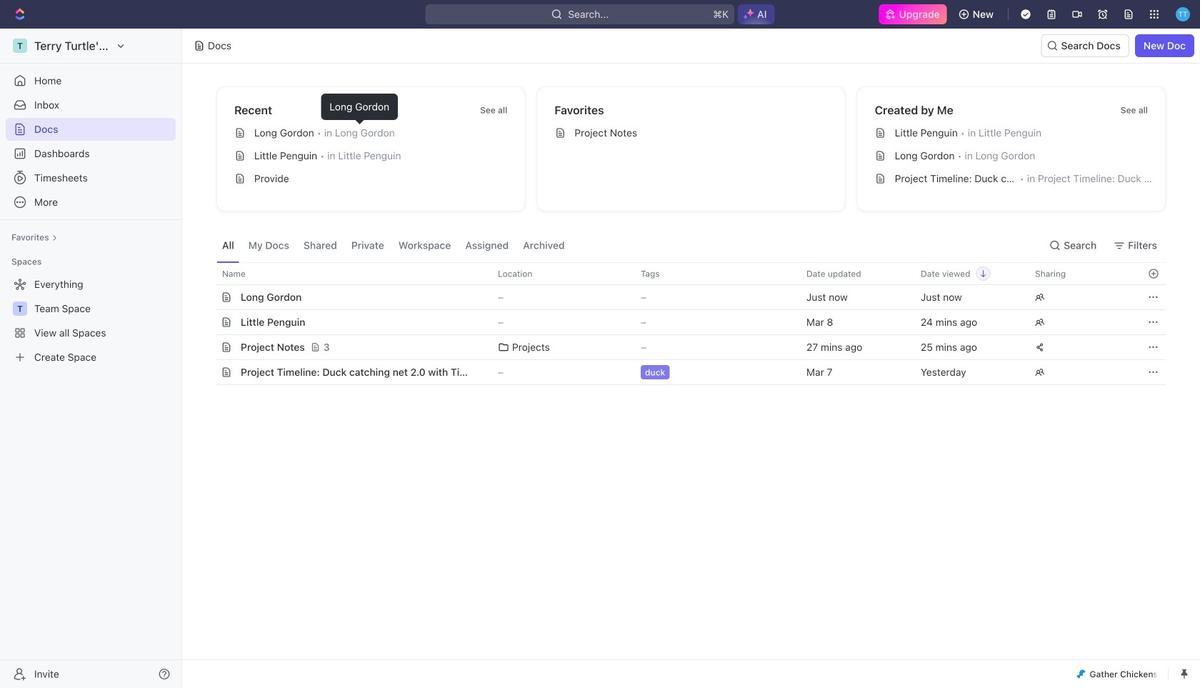 Task type: vqa. For each thing, say whether or not it's contained in the screenshot.
user group icon
no



Task type: locate. For each thing, give the bounding box(es) containing it.
tree
[[6, 273, 176, 369]]

row
[[201, 262, 1166, 285], [204, 284, 1166, 310], [201, 309, 1166, 335], [201, 334, 1166, 360], [201, 359, 1166, 385]]

table
[[201, 262, 1166, 385]]

team space, , element
[[13, 301, 27, 316]]

cell
[[204, 285, 219, 309]]

tab list
[[216, 229, 570, 262]]



Task type: describe. For each thing, give the bounding box(es) containing it.
drumstick bite image
[[1077, 670, 1086, 678]]

tree inside 'sidebar' navigation
[[6, 273, 176, 369]]

sidebar navigation
[[0, 29, 185, 688]]

terry turtle's workspace, , element
[[13, 39, 27, 53]]



